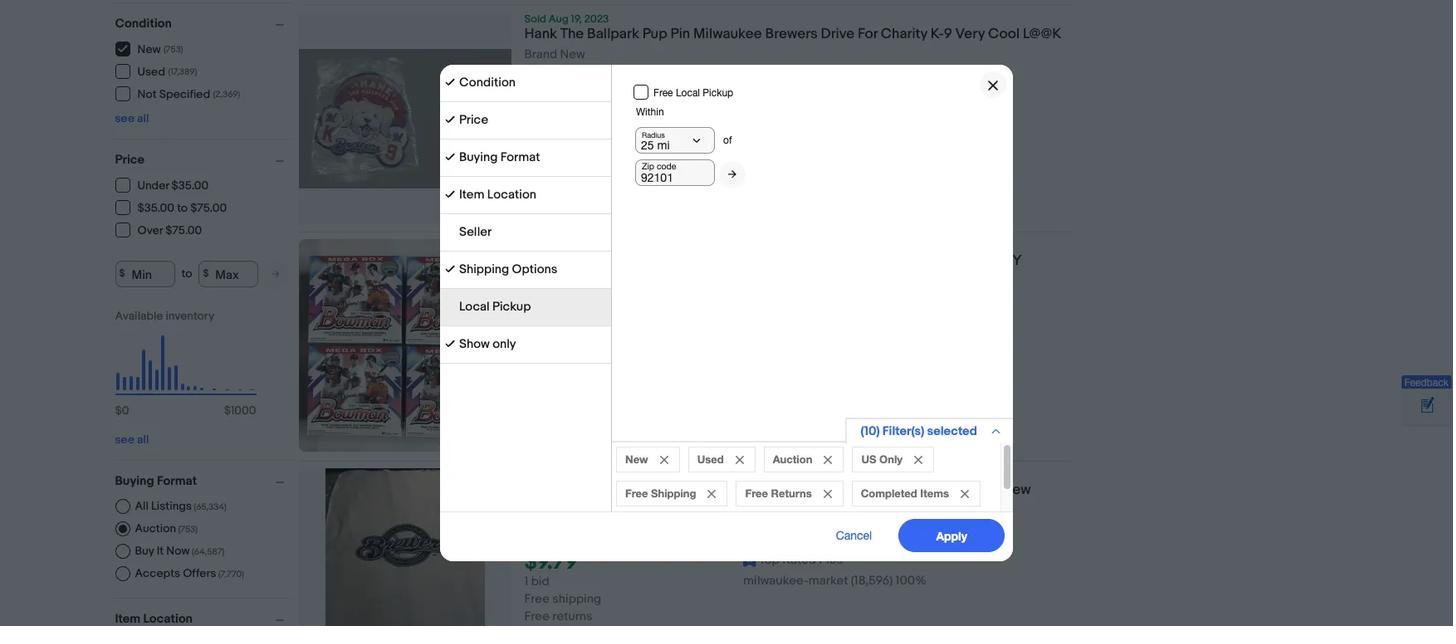 Task type: describe. For each thing, give the bounding box(es) containing it.
over
[[137, 223, 163, 238]]

1 horizontal spatial local
[[676, 87, 700, 99]]

1000
[[231, 403, 256, 417]]

available
[[115, 309, 163, 323]]

aug for $13.99
[[549, 12, 569, 26]]

2021
[[634, 253, 663, 269]]

2 sell one like this link from the top
[[525, 415, 616, 430]]

cancel button
[[818, 519, 891, 552]]

1 bid for $13.99
[[525, 101, 550, 116]]

pup
[[643, 26, 668, 42]]

 (753) Items text field
[[176, 524, 198, 535]]

new left remove filter - condition - new icon
[[625, 453, 648, 466]]

free returns
[[745, 487, 812, 500]]

x
[[868, 482, 876, 499]]

all
[[135, 499, 149, 513]]

free for free returns
[[745, 487, 768, 500]]

plus
[[819, 553, 843, 568]]

1 vertical spatial to
[[181, 267, 192, 281]]

market
[[809, 573, 848, 589]]

0
[[122, 403, 129, 417]]

l@@k inside milwaukee brewers promo sga blanket big huge 39" x 56" baseball brand new l@@k !
[[525, 499, 563, 516]]

all for condition
[[137, 111, 149, 125]]

19, for $13.99
[[571, 12, 582, 26]]

one inside the view similar active items sell one like this
[[548, 415, 570, 430]]

free for free returns view similar active items sell one like this
[[525, 136, 550, 151]]

sold  aug 19, 2023 lot of 4 (four) 2021 bowman baseball trading cards mega boxes factory sealed brand new
[[525, 239, 1022, 307]]

hank the ballpark pup pin milwaukee brewers drive for charity k-9 very cool l@@k link
[[525, 26, 1072, 47]]

$35.00 to $75.00 link
[[115, 200, 228, 215]]

see all for condition
[[115, 111, 149, 125]]

rated
[[783, 553, 816, 568]]

1 vertical spatial pickup
[[493, 299, 531, 315]]

sold  aug 19, 2023 hank the ballpark pup pin milwaukee brewers drive for charity k-9 very cool l@@k brand new
[[525, 12, 1062, 62]]

view inside free returns view similar active items sell one like this
[[525, 153, 552, 169]]

lot of 4 (four) 2021 bowman baseball trading cards mega boxes factory sealed image
[[299, 239, 511, 452]]

sold for $13.99
[[525, 12, 546, 26]]

free local pickup
[[654, 87, 734, 99]]

(2,369)
[[213, 89, 240, 100]]

filter applied image for condition
[[445, 77, 455, 87]]

filter(s)
[[883, 424, 925, 439]]

free for free local pickup
[[654, 87, 673, 99]]

sealed
[[525, 270, 575, 287]]

buy it now (64,587)
[[135, 544, 225, 558]]

remove filter - show only - completed items image
[[961, 490, 969, 498]]

see for price
[[115, 432, 134, 446]]

shipping inside milwaukee-market (18,596) 100% free shipping free returns
[[553, 592, 602, 608]]

4
[[573, 253, 582, 269]]

pin
[[671, 26, 690, 42]]

hank the ballpark pup pin milwaukee brewers drive for charity k-9 very cool l@@k image
[[299, 49, 511, 188]]

new inside the sold  aug 19, 2023 lot of 4 (four) 2021 bowman baseball trading cards mega boxes factory sealed brand new
[[560, 291, 585, 307]]

milwaukee inside milwaukee brewers promo sga blanket big huge 39" x 56" baseball brand new l@@k !
[[525, 482, 593, 499]]

us only
[[862, 453, 903, 466]]

like inside the view similar active items sell one like this
[[573, 415, 592, 430]]

sold for $79.99
[[525, 239, 546, 253]]

under $35.00
[[137, 179, 209, 193]]

baseball for trading
[[725, 253, 780, 269]]

blanket
[[730, 482, 778, 499]]

1 horizontal spatial shipping
[[651, 487, 696, 500]]

item
[[459, 187, 485, 203]]

shipping inside shipping options 'tab'
[[459, 262, 509, 277]]

2 view similar active items link from the top
[[525, 397, 663, 413]]

 (64,587) Items text field
[[190, 546, 225, 557]]

of
[[723, 135, 732, 146]]

not specified (2,369)
[[137, 87, 240, 101]]

options
[[512, 262, 558, 277]]

filter applied image for shipping options
[[445, 264, 455, 274]]

lot of 4 (four) 2021 bowman baseball trading cards mega boxes factory sealed link
[[525, 253, 1072, 292]]

price for price tab
[[459, 112, 488, 128]]

items inside free returns view similar active items sell one like this
[[632, 153, 663, 169]]

milwaukee brewers promo sga blanket big huge 39" x 56" baseball brand new l@@k ! link
[[525, 482, 1072, 521]]

buying for the buying format tab on the top of page
[[459, 150, 498, 165]]

brewers inside milwaukee brewers promo sga blanket big huge 39" x 56" baseball brand new l@@k !
[[596, 482, 649, 499]]

price button
[[115, 152, 291, 167]]

returns
[[771, 487, 812, 500]]

1 shipping from the top
[[553, 362, 602, 378]]

free shipping
[[625, 487, 696, 500]]

now
[[166, 544, 190, 558]]

$ 0
[[115, 403, 129, 417]]

brewers inside the sold  aug 19, 2023 hank the ballpark pup pin milwaukee brewers drive for charity k-9 very cool l@@k brand new
[[765, 26, 818, 42]]

$35.00 to $75.00
[[137, 201, 227, 215]]

of
[[552, 253, 570, 269]]

$79.99
[[525, 321, 590, 347]]

 (7,770) Items text field
[[216, 569, 244, 579]]

19, for $79.99
[[571, 239, 582, 253]]

remove filter - show only - free returns image
[[824, 490, 832, 498]]

39"
[[844, 482, 865, 499]]

1 horizontal spatial pickup
[[703, 87, 734, 99]]

returns inside free returns view similar active items sell one like this
[[553, 136, 593, 151]]

new inside the sold  aug 19, 2023 hank the ballpark pup pin milwaukee brewers drive for charity k-9 very cool l@@k brand new
[[560, 47, 585, 62]]

remove filter - buying format - auction image
[[824, 456, 833, 464]]

for
[[858, 26, 878, 42]]

only
[[493, 336, 516, 352]]

specified
[[159, 87, 210, 101]]

filter applied image for item location
[[445, 189, 455, 199]]

$ 1000
[[224, 403, 256, 417]]

2023 for $13.99
[[584, 12, 609, 26]]

sga
[[698, 482, 727, 499]]

items
[[921, 487, 949, 500]]

us
[[862, 453, 877, 466]]

filter applied image for price
[[445, 115, 455, 125]]

shipping options tab
[[440, 252, 611, 289]]

(10) filter(s) selected
[[861, 424, 978, 439]]

used for used
[[697, 453, 724, 466]]

remove filter - condition - new image
[[660, 456, 668, 464]]

drive
[[821, 26, 855, 42]]

cards
[[834, 253, 874, 269]]

l@@k inside the sold  aug 19, 2023 hank the ballpark pup pin milwaukee brewers drive for charity k-9 very cool l@@k brand new
[[1023, 26, 1062, 42]]

not
[[137, 87, 157, 101]]

lot of 4 (four) 2021 bowman baseball trading cards mega boxes factory sealed heading
[[525, 253, 1022, 287]]

all listings (65,334)
[[135, 499, 227, 513]]

aug for $79.99
[[549, 239, 569, 253]]

free shipping
[[525, 362, 602, 378]]

completed items
[[861, 487, 949, 500]]

(65,334)
[[194, 501, 227, 512]]

like inside free returns view similar active items sell one like this
[[573, 170, 592, 186]]

cancel
[[836, 529, 872, 542]]

$35.00 inside "link"
[[137, 201, 174, 215]]

used (17,389)
[[137, 65, 197, 79]]

(10) filter(s) selected button
[[845, 418, 1013, 444]]

(753) for auction
[[178, 524, 198, 535]]

baseball for brand
[[903, 482, 959, 499]]

local inside tab list
[[459, 299, 490, 315]]

it
[[157, 544, 164, 558]]

$75.00 inside over $75.00 link
[[165, 223, 202, 238]]

under $35.00 link
[[115, 177, 209, 193]]

buying format for buying format dropdown button at the left bottom
[[115, 473, 197, 489]]

dialog containing condition
[[0, 0, 1454, 626]]

 (65,334) Items text field
[[192, 501, 227, 512]]

$75.00 inside the $35.00 to $75.00 "link"
[[190, 201, 227, 215]]

top rated plus
[[759, 553, 843, 568]]

used for used (17,389)
[[137, 65, 165, 79]]

buying for buying format dropdown button at the left bottom
[[115, 473, 154, 489]]

56"
[[879, 482, 900, 499]]

1 for $13.99
[[525, 101, 529, 116]]

the
[[561, 26, 584, 42]]

buy
[[135, 544, 154, 558]]



Task type: vqa. For each thing, say whether or not it's contained in the screenshot.
the topmost "ESSENTIAL"
no



Task type: locate. For each thing, give the bounding box(es) containing it.
condition inside tab
[[459, 75, 516, 91]]

milwaukee brewers promo sga blanket big huge 39" x 56" baseball brand new l@@k ! image
[[325, 469, 485, 626]]

0 vertical spatial all
[[137, 111, 149, 125]]

boxes
[[917, 253, 957, 269]]

remove filter - condition - used image
[[736, 456, 744, 464]]

1 vertical spatial view
[[525, 397, 552, 413]]

auction for auction
[[773, 453, 813, 466]]

active inside the view similar active items sell one like this
[[595, 397, 629, 413]]

aug
[[549, 12, 569, 26], [549, 239, 569, 253]]

price
[[459, 112, 488, 128], [115, 152, 144, 167]]

Minimum Value in $ text field
[[115, 260, 175, 287]]

cool
[[988, 26, 1020, 42]]

items up remove filter - condition - new icon
[[632, 397, 663, 413]]

filter applied image
[[445, 77, 455, 87], [445, 189, 455, 199], [445, 339, 455, 349]]

2023 right the at left
[[584, 12, 609, 26]]

1 vertical spatial 1
[[525, 574, 529, 590]]

aug inside the sold  aug 19, 2023 lot of 4 (four) 2021 bowman baseball trading cards mega boxes factory sealed brand new
[[549, 239, 569, 253]]

1 horizontal spatial l@@k
[[1023, 26, 1062, 42]]

2 similar from the top
[[555, 397, 592, 413]]

this inside the view similar active items sell one like this
[[595, 415, 616, 430]]

auction up big
[[773, 453, 813, 466]]

1 horizontal spatial baseball
[[903, 482, 959, 499]]

over $75.00
[[137, 223, 202, 238]]

view down free shipping
[[525, 397, 552, 413]]

format inside tab
[[501, 150, 540, 165]]

1 horizontal spatial milwaukee
[[694, 26, 762, 42]]

0 horizontal spatial auction
[[135, 521, 176, 535]]

0 vertical spatial items
[[632, 153, 663, 169]]

items down within
[[632, 153, 663, 169]]

l@@k left ! at the left bottom of page
[[525, 499, 563, 516]]

0 vertical spatial brewers
[[765, 26, 818, 42]]

0 vertical spatial $35.00
[[172, 179, 209, 193]]

aug left the ballpark
[[549, 12, 569, 26]]

similar inside the view similar active items sell one like this
[[555, 397, 592, 413]]

0 vertical spatial buying
[[459, 150, 498, 165]]

1 19, from the top
[[571, 12, 582, 26]]

0 vertical spatial like
[[573, 170, 592, 186]]

2 see all from the top
[[115, 432, 149, 446]]

shipping down seller
[[459, 262, 509, 277]]

1 items from the top
[[632, 153, 663, 169]]

brand down sealed
[[525, 291, 557, 307]]

2 19, from the top
[[571, 239, 582, 253]]

view similar active items link down within
[[525, 153, 663, 169]]

None text field
[[635, 159, 715, 186]]

1 1 bid from the top
[[525, 101, 550, 116]]

this inside free returns view similar active items sell one like this
[[595, 170, 616, 186]]

new
[[137, 42, 161, 56], [560, 47, 585, 62], [560, 291, 585, 307], [625, 453, 648, 466], [1003, 482, 1031, 499]]

apply
[[936, 529, 968, 543]]

buying format
[[459, 150, 540, 165], [115, 473, 197, 489]]

view up item location tab
[[525, 153, 552, 169]]

see all down 0
[[115, 432, 149, 446]]

tab list
[[440, 65, 611, 364]]

3 filter applied image from the top
[[445, 339, 455, 349]]

(753) for new
[[164, 44, 183, 55]]

19, inside the sold  aug 19, 2023 hank the ballpark pup pin milwaukee brewers drive for charity k-9 very cool l@@k brand new
[[571, 12, 582, 26]]

sold left the at left
[[525, 12, 546, 26]]

0 vertical spatial see all button
[[115, 111, 149, 125]]

filter applied image for buying format
[[445, 152, 455, 162]]

buying up all
[[115, 473, 154, 489]]

(64,587)
[[192, 546, 225, 557]]

bowman
[[666, 253, 722, 269]]

1 2023 from the top
[[584, 12, 609, 26]]

sell down free shipping
[[525, 415, 546, 430]]

this up (four) in the top of the page
[[595, 170, 616, 186]]

auction up it
[[135, 521, 176, 535]]

0 vertical spatial (753)
[[164, 44, 183, 55]]

2023 inside the sold  aug 19, 2023 hank the ballpark pup pin milwaukee brewers drive for charity k-9 very cool l@@k brand new
[[584, 12, 609, 26]]

used up not
[[137, 65, 165, 79]]

k-
[[931, 26, 944, 42]]

used inside dialog
[[697, 453, 724, 466]]

offers
[[183, 566, 216, 580]]

view
[[525, 153, 552, 169], [525, 397, 552, 413]]

free for free shipping
[[625, 487, 648, 500]]

2 filter applied image from the top
[[445, 189, 455, 199]]

1 vertical spatial all
[[137, 432, 149, 446]]

filter applied image inside condition tab
[[445, 77, 455, 87]]

sold inside the sold  aug 19, 2023 hank the ballpark pup pin milwaukee brewers drive for charity k-9 very cool l@@k brand new
[[525, 12, 546, 26]]

filter applied image
[[445, 115, 455, 125], [445, 152, 455, 162], [445, 264, 455, 274]]

see for condition
[[115, 111, 134, 125]]

baseball
[[725, 253, 780, 269], [903, 482, 959, 499]]

only
[[880, 453, 903, 466]]

1 filter applied image from the top
[[445, 77, 455, 87]]

2 like from the top
[[573, 415, 592, 430]]

0 vertical spatial 1
[[525, 101, 529, 116]]

1 see all button from the top
[[115, 111, 149, 125]]

this
[[595, 170, 616, 186], [595, 415, 616, 430]]

sold
[[525, 12, 546, 26], [525, 239, 546, 253]]

0 vertical spatial price
[[459, 112, 488, 128]]

one inside free returns view similar active items sell one like this
[[548, 170, 570, 186]]

$75.00 down under $35.00
[[190, 201, 227, 215]]

filter applied image inside the buying format tab
[[445, 152, 455, 162]]

$35.00 up $35.00 to $75.00
[[172, 179, 209, 193]]

mega
[[877, 253, 914, 269]]

like down price tab
[[573, 170, 592, 186]]

0 horizontal spatial buying
[[115, 473, 154, 489]]

active inside free returns view similar active items sell one like this
[[595, 153, 629, 169]]

$35.00 up over $75.00 link
[[137, 201, 174, 215]]

milwaukee-
[[744, 573, 809, 589]]

sell
[[525, 170, 546, 186], [525, 415, 546, 430]]

(753) up the buy it now (64,587)
[[178, 524, 198, 535]]

1 horizontal spatial condition
[[459, 75, 516, 91]]

1 horizontal spatial buying format
[[459, 150, 540, 165]]

1 see from the top
[[115, 111, 134, 125]]

item location
[[459, 187, 537, 203]]

0 vertical spatial shipping
[[459, 262, 509, 277]]

1 vertical spatial shipping
[[553, 592, 602, 608]]

1 horizontal spatial brewers
[[765, 26, 818, 42]]

1 vertical spatial see
[[115, 432, 134, 446]]

brand inside the sold  aug 19, 2023 lot of 4 (four) 2021 bowman baseball trading cards mega boxes factory sealed brand new
[[525, 291, 557, 307]]

2 vertical spatial filter applied image
[[445, 264, 455, 274]]

filter applied image for show only
[[445, 339, 455, 349]]

1 vertical spatial used
[[697, 453, 724, 466]]

sell inside free returns view similar active items sell one like this
[[525, 170, 546, 186]]

3 filter applied image from the top
[[445, 264, 455, 274]]

2 1 from the top
[[525, 574, 529, 590]]

2 one from the top
[[548, 415, 570, 430]]

returns down $9.79
[[553, 609, 593, 625]]

tab list containing condition
[[440, 65, 611, 364]]

items inside the view similar active items sell one like this
[[632, 397, 663, 413]]

0 vertical spatial milwaukee
[[694, 26, 762, 42]]

to
[[177, 201, 188, 215], [181, 267, 192, 281]]

(18,596)
[[851, 573, 893, 589]]

buying
[[459, 150, 498, 165], [115, 473, 154, 489]]

0 vertical spatial to
[[177, 201, 188, 215]]

1 see all from the top
[[115, 111, 149, 125]]

2 2023 from the top
[[584, 239, 609, 253]]

0 vertical spatial see
[[115, 111, 134, 125]]

0 horizontal spatial format
[[157, 473, 197, 489]]

milwaukee-market (18,596) 100% free shipping free returns
[[525, 573, 927, 625]]

0 vertical spatial similar
[[555, 153, 592, 169]]

buying format button
[[115, 473, 291, 489]]

buying format up all
[[115, 473, 197, 489]]

shipping down remove filter - condition - new icon
[[651, 487, 696, 500]]

2 bid from the top
[[531, 574, 550, 590]]

condition tab
[[440, 65, 611, 102]]

2 filter applied image from the top
[[445, 152, 455, 162]]

1 vertical spatial this
[[595, 415, 616, 430]]

2023
[[584, 12, 609, 26], [584, 239, 609, 253]]

milwaukee right pin
[[694, 26, 762, 42]]

1 vertical spatial 1 bid
[[525, 574, 550, 590]]

auction for auction (753)
[[135, 521, 176, 535]]

remove filter - item location - us only image
[[915, 456, 923, 464]]

shipping down $79.99
[[553, 362, 602, 378]]

0 vertical spatial aug
[[549, 12, 569, 26]]

0 horizontal spatial price
[[115, 152, 144, 167]]

1 bid from the top
[[531, 101, 550, 116]]

local down pin
[[676, 87, 700, 99]]

19, right of
[[571, 239, 582, 253]]

condition up price tab
[[459, 75, 516, 91]]

seller
[[459, 224, 492, 240]]

1 one from the top
[[548, 170, 570, 186]]

2 see all button from the top
[[115, 432, 149, 446]]

100%
[[896, 573, 927, 589]]

free for free shipping
[[525, 362, 550, 378]]

to inside "link"
[[177, 201, 188, 215]]

format down price tab
[[501, 150, 540, 165]]

0 horizontal spatial l@@k
[[525, 499, 563, 516]]

0 vertical spatial condition
[[115, 15, 172, 31]]

Maximum Value in $ text field
[[199, 260, 259, 287]]

show only
[[459, 336, 516, 352]]

$13.99
[[525, 77, 587, 102]]

1 bid for $9.79
[[525, 574, 550, 590]]

$75.00
[[190, 201, 227, 215], [165, 223, 202, 238]]

apply button
[[899, 519, 1005, 552]]

1 vertical spatial similar
[[555, 397, 592, 413]]

all for price
[[137, 432, 149, 446]]

2 aug from the top
[[549, 239, 569, 253]]

price down condition tab
[[459, 112, 488, 128]]

1 horizontal spatial auction
[[773, 453, 813, 466]]

format up the all listings (65,334)
[[157, 473, 197, 489]]

milwaukee brewers promo sga blanket big huge 39" x 56" baseball brand new l@@k ! heading
[[525, 482, 1031, 516]]

hank
[[525, 26, 557, 42]]

1 vertical spatial bid
[[531, 574, 550, 590]]

price inside tab
[[459, 112, 488, 128]]

1 vertical spatial brand
[[525, 291, 557, 307]]

within
[[636, 106, 664, 118]]

0 vertical spatial buying format
[[459, 150, 540, 165]]

1 all from the top
[[137, 111, 149, 125]]

baseball inside the sold  aug 19, 2023 lot of 4 (four) 2021 bowman baseball trading cards mega boxes factory sealed brand new
[[725, 253, 780, 269]]

1 sell one like this link from the top
[[525, 170, 616, 186]]

9
[[944, 26, 953, 42]]

auction
[[773, 453, 813, 466], [135, 521, 176, 535]]

(753) inside auction (753)
[[178, 524, 198, 535]]

2023 right the 4
[[584, 239, 609, 253]]

selected
[[927, 424, 978, 439]]

like
[[573, 170, 592, 186], [573, 415, 592, 430]]

1 vertical spatial milwaukee
[[525, 482, 593, 499]]

0 vertical spatial local
[[676, 87, 700, 99]]

new (753)
[[137, 42, 183, 56]]

new up used (17,389)
[[137, 42, 161, 56]]

sell up location
[[525, 170, 546, 186]]

2023 inside the sold  aug 19, 2023 lot of 4 (four) 2021 bowman baseball trading cards mega boxes factory sealed brand new
[[584, 239, 609, 253]]

1 vertical spatial shipping
[[651, 487, 696, 500]]

1 vertical spatial buying format
[[115, 473, 197, 489]]

new inside milwaukee brewers promo sga blanket big huge 39" x 56" baseball brand new l@@k !
[[1003, 482, 1031, 499]]

l@@k right cool
[[1023, 26, 1062, 42]]

returns down $13.99
[[553, 136, 593, 151]]

show
[[459, 336, 490, 352]]

2023 for $79.99
[[584, 239, 609, 253]]

0 horizontal spatial brewers
[[596, 482, 649, 499]]

2 all from the top
[[137, 432, 149, 446]]

all down not
[[137, 111, 149, 125]]

1 vertical spatial auction
[[135, 521, 176, 535]]

1 bid
[[525, 101, 550, 116], [525, 574, 550, 590]]

19, right hank
[[571, 12, 582, 26]]

2 sell from the top
[[525, 415, 546, 430]]

0 vertical spatial filter applied image
[[445, 115, 455, 125]]

item location tab
[[440, 177, 611, 214]]

sell one like this link up location
[[525, 170, 616, 186]]

1 for $9.79
[[525, 574, 529, 590]]

free inside free returns view similar active items sell one like this
[[525, 136, 550, 151]]

this down free shipping
[[595, 415, 616, 430]]

sold up the options at the top left of page
[[525, 239, 546, 253]]

0 vertical spatial auction
[[773, 453, 813, 466]]

see all down not
[[115, 111, 149, 125]]

price for price dropdown button on the left top
[[115, 152, 144, 167]]

promo
[[652, 482, 694, 499]]

returns inside milwaukee-market (18,596) 100% free shipping free returns
[[553, 609, 593, 625]]

show only tab
[[440, 326, 611, 364]]

1 horizontal spatial format
[[501, 150, 540, 165]]

1 vertical spatial local
[[459, 299, 490, 315]]

hank the ballpark pup pin milwaukee brewers drive for charity k-9 very cool l@@k heading
[[525, 26, 1062, 42]]

format for the buying format tab on the top of page
[[501, 150, 540, 165]]

dialog
[[0, 0, 1454, 626]]

2 returns from the top
[[553, 609, 593, 625]]

0 vertical spatial view similar active items link
[[525, 153, 663, 169]]

pickup
[[703, 87, 734, 99], [493, 299, 531, 315]]

tab list inside dialog
[[440, 65, 611, 364]]

buying format for the buying format tab on the top of page
[[459, 150, 540, 165]]

0 vertical spatial sell
[[525, 170, 546, 186]]

0 vertical spatial brand
[[525, 47, 557, 62]]

accepts
[[135, 566, 180, 580]]

price up the under
[[115, 152, 144, 167]]

(7,770)
[[218, 569, 244, 579]]

2 active from the top
[[595, 397, 629, 413]]

0 vertical spatial $75.00
[[190, 201, 227, 215]]

free returns view similar active items sell one like this
[[525, 136, 663, 186]]

top
[[759, 553, 780, 568]]

similar down free shipping
[[555, 397, 592, 413]]

see all for price
[[115, 432, 149, 446]]

milwaukee inside the sold  aug 19, 2023 hank the ballpark pup pin milwaukee brewers drive for charity k-9 very cool l@@k brand new
[[694, 26, 762, 42]]

1 like from the top
[[573, 170, 592, 186]]

view inside the view similar active items sell one like this
[[525, 397, 552, 413]]

shipping down $9.79
[[553, 592, 602, 608]]

brand down hank
[[525, 47, 557, 62]]

brewers left promo
[[596, 482, 649, 499]]

milwaukee up ! at the left bottom of page
[[525, 482, 593, 499]]

brand right items
[[962, 482, 999, 499]]

2 1 bid from the top
[[525, 574, 550, 590]]

1 vertical spatial returns
[[553, 609, 593, 625]]

1 vertical spatial view similar active items link
[[525, 397, 663, 413]]

condition up new (753)
[[115, 15, 172, 31]]

0 vertical spatial bid
[[531, 101, 550, 116]]

format for buying format dropdown button at the left bottom
[[157, 473, 197, 489]]

1 aug from the top
[[549, 12, 569, 26]]

accepts offers (7,770)
[[135, 566, 244, 580]]

0 vertical spatial 1 bid
[[525, 101, 550, 116]]

filter applied image inside item location tab
[[445, 189, 455, 199]]

see
[[115, 111, 134, 125], [115, 432, 134, 446]]

1 view from the top
[[525, 153, 552, 169]]

buying inside tab
[[459, 150, 498, 165]]

1 vertical spatial items
[[632, 397, 663, 413]]

1 similar from the top
[[555, 153, 592, 169]]

0 vertical spatial returns
[[553, 136, 593, 151]]

2 vertical spatial brand
[[962, 482, 999, 499]]

bid
[[531, 101, 550, 116], [531, 574, 550, 590]]

2 view from the top
[[525, 397, 552, 413]]

new down sealed
[[560, 291, 585, 307]]

filter applied image inside show only tab
[[445, 339, 455, 349]]

0 vertical spatial sold
[[525, 12, 546, 26]]

(753) up used (17,389)
[[164, 44, 183, 55]]

2 sold from the top
[[525, 239, 546, 253]]

shipping
[[459, 262, 509, 277], [651, 487, 696, 500]]

1 vertical spatial sell
[[525, 415, 546, 430]]

trading
[[783, 253, 831, 269]]

inventory
[[166, 309, 214, 323]]

19, inside the sold  aug 19, 2023 lot of 4 (four) 2021 bowman baseball trading cards mega boxes factory sealed brand new
[[571, 239, 582, 253]]

1 vertical spatial like
[[573, 415, 592, 430]]

pickup up of
[[703, 87, 734, 99]]

0 vertical spatial one
[[548, 170, 570, 186]]

1 vertical spatial $75.00
[[165, 223, 202, 238]]

baseball down remove filter - item location - us only image
[[903, 482, 959, 499]]

pickup down shipping options
[[493, 299, 531, 315]]

1 vertical spatial aug
[[549, 239, 569, 253]]

brand inside the sold  aug 19, 2023 hank the ballpark pup pin milwaukee brewers drive for charity k-9 very cool l@@k brand new
[[525, 47, 557, 62]]

1 returns from the top
[[553, 136, 593, 151]]

sold inside the sold  aug 19, 2023 lot of 4 (four) 2021 bowman baseball trading cards mega boxes factory sealed brand new
[[525, 239, 546, 253]]

1 horizontal spatial buying
[[459, 150, 498, 165]]

1 view similar active items link from the top
[[525, 153, 663, 169]]

bid for $13.99
[[531, 101, 550, 116]]

1
[[525, 101, 529, 116], [525, 574, 529, 590]]

to left maximum value in $ text box
[[181, 267, 192, 281]]

completed
[[861, 487, 918, 500]]

1 vertical spatial active
[[595, 397, 629, 413]]

1 vertical spatial baseball
[[903, 482, 959, 499]]

remove filter - shipping options - free shipping image
[[708, 490, 716, 498]]

1 vertical spatial filter applied image
[[445, 189, 455, 199]]

1 this from the top
[[595, 170, 616, 186]]

1 vertical spatial format
[[157, 473, 197, 489]]

local pickup
[[459, 299, 531, 315]]

listings
[[151, 499, 192, 513]]

1 vertical spatial brewers
[[596, 482, 649, 499]]

format
[[501, 150, 540, 165], [157, 473, 197, 489]]

similar inside free returns view similar active items sell one like this
[[555, 153, 592, 169]]

0 vertical spatial l@@k
[[1023, 26, 1062, 42]]

sell one like this link
[[525, 170, 616, 186], [525, 415, 616, 430]]

1 filter applied image from the top
[[445, 115, 455, 125]]

milwaukee brewers promo sga blanket big huge 39" x 56" baseball brand new l@@k !
[[525, 482, 1031, 516]]

baseball inside milwaukee brewers promo sga blanket big huge 39" x 56" baseball brand new l@@k !
[[903, 482, 959, 499]]

!
[[566, 499, 571, 516]]

2 this from the top
[[595, 415, 616, 430]]

new down the at left
[[560, 47, 585, 62]]

baseball left trading
[[725, 253, 780, 269]]

0 vertical spatial this
[[595, 170, 616, 186]]

1 vertical spatial buying
[[115, 473, 154, 489]]

1 sell from the top
[[525, 170, 546, 186]]

0 horizontal spatial shipping
[[459, 262, 509, 277]]

filter applied image inside shipping options 'tab'
[[445, 264, 455, 274]]

1 vertical spatial price
[[115, 152, 144, 167]]

all up all
[[137, 432, 149, 446]]

aug inside the sold  aug 19, 2023 hank the ballpark pup pin milwaukee brewers drive for charity k-9 very cool l@@k brand new
[[549, 12, 569, 26]]

buying format tab
[[440, 140, 611, 177]]

view similar active items link down free shipping
[[525, 397, 663, 413]]

1 vertical spatial filter applied image
[[445, 152, 455, 162]]

condition for condition dropdown button
[[115, 15, 172, 31]]

sell inside the view similar active items sell one like this
[[525, 415, 546, 430]]

over $75.00 link
[[115, 222, 203, 238]]

0 vertical spatial active
[[595, 153, 629, 169]]

buying format inside tab
[[459, 150, 540, 165]]

condition for condition tab
[[459, 75, 516, 91]]

feedback
[[1405, 377, 1449, 389]]

$75.00 down $35.00 to $75.00
[[165, 223, 202, 238]]

buying format up item location
[[459, 150, 540, 165]]

sell one like this link down free shipping
[[525, 415, 616, 430]]

available inventory
[[115, 309, 214, 323]]

1 1 from the top
[[525, 101, 529, 116]]

0 horizontal spatial local
[[459, 299, 490, 315]]

1 vertical spatial sold
[[525, 239, 546, 253]]

graph of available inventory between $0 and $1000+ image
[[115, 309, 256, 426]]

factory
[[960, 253, 1022, 269]]

aug left the 4
[[549, 239, 569, 253]]

l@@k
[[1023, 26, 1062, 42], [525, 499, 563, 516]]

1 sold from the top
[[525, 12, 546, 26]]

see all button for condition
[[115, 111, 149, 125]]

(753)
[[164, 44, 183, 55], [178, 524, 198, 535]]

price tab
[[440, 102, 611, 140]]

0 vertical spatial filter applied image
[[445, 77, 455, 87]]

filter applied image inside price tab
[[445, 115, 455, 125]]

0 vertical spatial 19,
[[571, 12, 582, 26]]

1 vertical spatial (753)
[[178, 524, 198, 535]]

similar up item location tab
[[555, 153, 592, 169]]

0 horizontal spatial milwaukee
[[525, 482, 593, 499]]

1 active from the top
[[595, 153, 629, 169]]

used left remove filter - condition - used icon
[[697, 453, 724, 466]]

new right 'remove filter - show only - completed items' icon
[[1003, 482, 1031, 499]]

0 vertical spatial view
[[525, 153, 552, 169]]

auction (753)
[[135, 521, 198, 535]]

0 vertical spatial 2023
[[584, 12, 609, 26]]

within image
[[728, 169, 737, 179]]

to down under $35.00
[[177, 201, 188, 215]]

buying up the item
[[459, 150, 498, 165]]

brand inside milwaukee brewers promo sga blanket big huge 39" x 56" baseball brand new l@@k !
[[962, 482, 999, 499]]

charity
[[881, 26, 928, 42]]

0 vertical spatial format
[[501, 150, 540, 165]]

one
[[548, 170, 570, 186], [548, 415, 570, 430]]

local up show
[[459, 299, 490, 315]]

like down free shipping
[[573, 415, 592, 430]]

2 shipping from the top
[[553, 592, 602, 608]]

brewers left the drive
[[765, 26, 818, 42]]

0 horizontal spatial used
[[137, 65, 165, 79]]

see all button down 0
[[115, 432, 149, 446]]

bid for $9.79
[[531, 574, 550, 590]]

(753) inside new (753)
[[164, 44, 183, 55]]

2 see from the top
[[115, 432, 134, 446]]

0 vertical spatial baseball
[[725, 253, 780, 269]]

1 vertical spatial 19,
[[571, 239, 582, 253]]

see all button down not
[[115, 111, 149, 125]]

2 items from the top
[[632, 397, 663, 413]]

see all button for price
[[115, 432, 149, 446]]

1 vertical spatial $35.00
[[137, 201, 174, 215]]

big
[[782, 482, 803, 499]]



